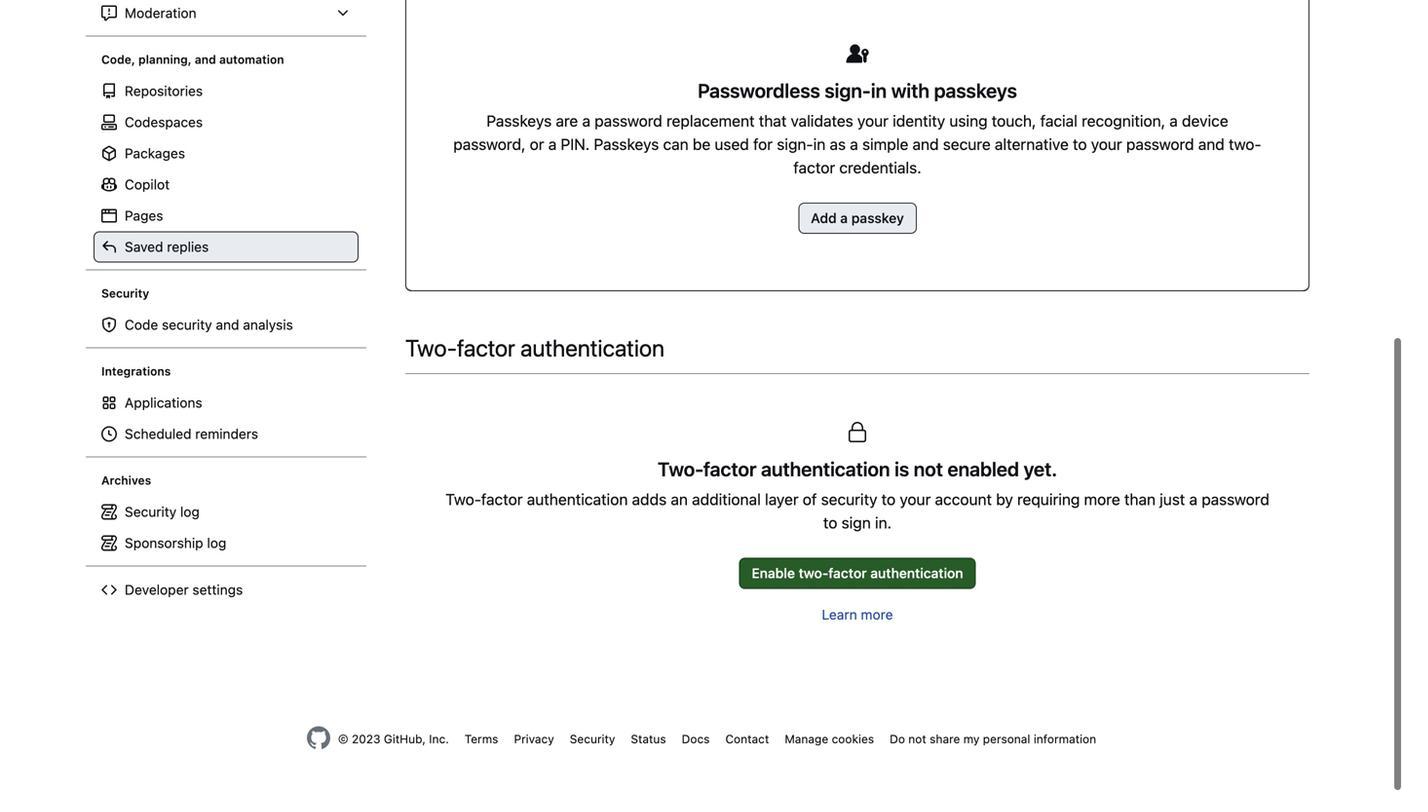 Task type: describe. For each thing, give the bounding box(es) containing it.
recognition,
[[1082, 112, 1166, 131]]

requiring
[[1018, 491, 1081, 509]]

add a passkey
[[811, 211, 904, 227]]

passkey fill image
[[846, 43, 870, 66]]

layer
[[765, 491, 799, 509]]

an
[[671, 491, 688, 509]]

docs link
[[682, 733, 710, 747]]

0 horizontal spatial to
[[824, 514, 838, 533]]

passkey
[[852, 211, 904, 227]]

contact
[[726, 733, 769, 747]]

archives list
[[94, 497, 359, 560]]

validates
[[791, 112, 854, 131]]

shield lock image
[[101, 318, 117, 333]]

enable two-factor authentication link
[[739, 559, 976, 590]]

0 vertical spatial passkeys
[[487, 112, 552, 131]]

two-factor authentication
[[406, 335, 665, 362]]

add a passkey link
[[799, 203, 917, 234]]

copilot image
[[101, 177, 117, 193]]

integrations list
[[94, 388, 359, 450]]

a right are
[[582, 112, 591, 131]]

share
[[930, 733, 961, 747]]

in.
[[875, 514, 892, 533]]

can
[[663, 136, 689, 154]]

1 horizontal spatial password
[[1127, 136, 1195, 154]]

package image
[[101, 146, 117, 162]]

privacy
[[514, 733, 554, 747]]

my
[[964, 733, 980, 747]]

cookies
[[832, 733, 875, 747]]

security for security log
[[125, 504, 177, 521]]

two- inside passwordless sign-in with passkeys passkeys are a password replacement that validates your identity using touch, facial recognition, a device password, or a pin. passkeys can be used for sign-in as a simple and secure alternative to your password and two- factor credentials.
[[1229, 136, 1262, 154]]

code, planning, and automation list
[[94, 76, 359, 263]]

sponsorship
[[125, 536, 203, 552]]

passwordless sign-in with passkeys passkeys are a password replacement that validates your identity using touch, facial recognition, a device password, or a pin. passkeys can be used for sign-in as a simple and secure alternative to your password and two- factor credentials.
[[454, 79, 1262, 177]]

clock image
[[101, 427, 117, 443]]

facial
[[1041, 112, 1078, 131]]

security link
[[570, 733, 616, 747]]

two-factor authentication is not enabled yet. two-factor authentication adds an additional layer of security to your account by requiring more than just a password to sign in.
[[446, 458, 1270, 533]]

a right or
[[549, 136, 557, 154]]

enable two-factor authentication
[[752, 566, 964, 582]]

repositories
[[125, 83, 203, 99]]

moderation button
[[94, 0, 359, 29]]

and up repositories link
[[195, 53, 216, 67]]

password,
[[454, 136, 526, 154]]

code image
[[101, 583, 117, 599]]

apps image
[[101, 396, 117, 411]]

code
[[125, 317, 158, 333]]

a inside two-factor authentication is not enabled yet. two-factor authentication adds an additional layer of security to your account by requiring more than just a password to sign in.
[[1190, 491, 1198, 509]]

learn
[[822, 607, 858, 623]]

saved replies link
[[94, 232, 359, 263]]

manage
[[785, 733, 829, 747]]

manage cookies
[[785, 733, 875, 747]]

saved replies
[[125, 239, 209, 255]]

enable
[[752, 566, 795, 582]]

scheduled
[[125, 426, 192, 443]]

terms link
[[465, 733, 499, 747]]

pages link
[[94, 201, 359, 232]]

0 horizontal spatial your
[[858, 112, 889, 131]]

pin.
[[561, 136, 590, 154]]

add
[[811, 211, 837, 227]]

contact link
[[726, 733, 769, 747]]

factor inside passwordless sign-in with passkeys passkeys are a password replacement that validates your identity using touch, facial recognition, a device password, or a pin. passkeys can be used for sign-in as a simple and secure alternative to your password and two- factor credentials.
[[794, 159, 836, 177]]

settings
[[192, 582, 243, 599]]

learn more
[[822, 607, 893, 623]]

analysis
[[243, 317, 293, 333]]

archives
[[101, 474, 151, 488]]

terms
[[465, 733, 499, 747]]

additional
[[692, 491, 761, 509]]

for
[[754, 136, 773, 154]]

1 vertical spatial to
[[882, 491, 896, 509]]

not inside button
[[909, 733, 927, 747]]

secure
[[943, 136, 991, 154]]

do not share my personal information button
[[890, 731, 1097, 749]]

developer
[[125, 582, 189, 599]]

docs
[[682, 733, 710, 747]]

inc.
[[429, 733, 449, 747]]

automation
[[219, 53, 284, 67]]

security for security link
[[570, 733, 616, 747]]

codespaces
[[125, 115, 203, 131]]

more inside two-factor authentication is not enabled yet. two-factor authentication adds an additional layer of security to your account by requiring more than just a password to sign in.
[[1085, 491, 1121, 509]]

log for sponsorship log
[[207, 536, 226, 552]]

than
[[1125, 491, 1156, 509]]

sponsorship log
[[125, 536, 226, 552]]

code, planning, and automation
[[101, 53, 284, 67]]

github,
[[384, 733, 426, 747]]

two- inside enable two-factor authentication link
[[799, 566, 829, 582]]

reminders
[[195, 426, 258, 443]]

a right the as
[[850, 136, 859, 154]]

and left analysis
[[216, 317, 239, 333]]

or
[[530, 136, 545, 154]]

homepage image
[[307, 727, 330, 751]]

account
[[935, 491, 992, 509]]

©
[[338, 733, 349, 747]]



Task type: vqa. For each thing, say whether or not it's contained in the screenshot.
Type
no



Task type: locate. For each thing, give the bounding box(es) containing it.
1 vertical spatial your
[[1092, 136, 1123, 154]]

0 vertical spatial log
[[180, 504, 200, 521]]

0 horizontal spatial sign-
[[777, 136, 814, 154]]

developer settings
[[125, 582, 243, 599]]

enabled
[[948, 458, 1020, 481]]

and down identity
[[913, 136, 939, 154]]

code security and analysis
[[125, 317, 293, 333]]

just
[[1160, 491, 1186, 509]]

1 horizontal spatial log
[[207, 536, 226, 552]]

password right are
[[595, 112, 663, 131]]

adds
[[632, 491, 667, 509]]

1 vertical spatial passkeys
[[594, 136, 659, 154]]

log image for security
[[101, 505, 117, 521]]

to up in.
[[882, 491, 896, 509]]

log inside 'link'
[[180, 504, 200, 521]]

log image for sponsorship
[[101, 536, 117, 552]]

0 horizontal spatial log
[[180, 504, 200, 521]]

log image
[[101, 505, 117, 521], [101, 536, 117, 552]]

2023
[[352, 733, 381, 747]]

passkeys left can
[[594, 136, 659, 154]]

in left with
[[871, 79, 887, 102]]

security up code
[[101, 287, 149, 301]]

security inside two-factor authentication is not enabled yet. two-factor authentication adds an additional layer of security to your account by requiring more than just a password to sign in.
[[821, 491, 878, 509]]

codespaces link
[[94, 107, 359, 138]]

of
[[803, 491, 817, 509]]

passkeys up or
[[487, 112, 552, 131]]

0 horizontal spatial more
[[861, 607, 893, 623]]

scheduled reminders link
[[94, 419, 359, 450]]

sign
[[842, 514, 871, 533]]

to left sign
[[824, 514, 838, 533]]

0 vertical spatial security
[[162, 317, 212, 333]]

your
[[858, 112, 889, 131], [1092, 136, 1123, 154], [900, 491, 931, 509]]

not
[[914, 458, 944, 481], [909, 733, 927, 747]]

security up sign
[[821, 491, 878, 509]]

reply image
[[101, 240, 117, 255]]

identity
[[893, 112, 946, 131]]

log image inside security log 'link'
[[101, 505, 117, 521]]

your down is
[[900, 491, 931, 509]]

a right add on the top right of page
[[841, 211, 848, 227]]

2 vertical spatial your
[[900, 491, 931, 509]]

password
[[595, 112, 663, 131], [1127, 136, 1195, 154], [1202, 491, 1270, 509]]

your down recognition, on the right
[[1092, 136, 1123, 154]]

privacy link
[[514, 733, 554, 747]]

two- for two-factor authentication
[[406, 335, 457, 362]]

not inside two-factor authentication is not enabled yet. two-factor authentication adds an additional layer of security to your account by requiring more than just a password to sign in.
[[914, 458, 944, 481]]

is
[[895, 458, 910, 481]]

more
[[1085, 491, 1121, 509], [861, 607, 893, 623]]

log down security log 'link'
[[207, 536, 226, 552]]

0 vertical spatial log image
[[101, 505, 117, 521]]

1 horizontal spatial passkeys
[[594, 136, 659, 154]]

0 horizontal spatial security
[[162, 317, 212, 333]]

moderation
[[125, 5, 197, 21]]

more left than
[[1085, 491, 1121, 509]]

saved
[[125, 239, 163, 255]]

security
[[162, 317, 212, 333], [821, 491, 878, 509]]

security log
[[125, 504, 200, 521]]

0 vertical spatial in
[[871, 79, 887, 102]]

passkeys
[[934, 79, 1018, 102]]

2 vertical spatial to
[[824, 514, 838, 533]]

repositories link
[[94, 76, 359, 107]]

with
[[892, 79, 930, 102]]

to down the facial
[[1073, 136, 1088, 154]]

1 vertical spatial two-
[[658, 458, 704, 481]]

1 vertical spatial log
[[207, 536, 226, 552]]

a left the device
[[1170, 112, 1178, 131]]

browser image
[[101, 209, 117, 224]]

repo image
[[101, 84, 117, 99]]

authentication
[[521, 335, 665, 362], [761, 458, 891, 481], [527, 491, 628, 509], [871, 566, 964, 582]]

personal
[[983, 733, 1031, 747]]

1 vertical spatial not
[[909, 733, 927, 747]]

status
[[631, 733, 666, 747]]

alternative
[[995, 136, 1069, 154]]

be
[[693, 136, 711, 154]]

1 log image from the top
[[101, 505, 117, 521]]

passkeys
[[487, 112, 552, 131], [594, 136, 659, 154]]

2 horizontal spatial password
[[1202, 491, 1270, 509]]

0 vertical spatial two-
[[1229, 136, 1262, 154]]

0 vertical spatial password
[[595, 112, 663, 131]]

passwordless
[[698, 79, 821, 102]]

applications
[[125, 395, 202, 411]]

1 horizontal spatial your
[[900, 491, 931, 509]]

0 vertical spatial not
[[914, 458, 944, 481]]

log for security log
[[180, 504, 200, 521]]

simple
[[863, 136, 909, 154]]

1 vertical spatial security
[[821, 491, 878, 509]]

1 horizontal spatial to
[[882, 491, 896, 509]]

a
[[582, 112, 591, 131], [1170, 112, 1178, 131], [549, 136, 557, 154], [850, 136, 859, 154], [841, 211, 848, 227], [1190, 491, 1198, 509]]

a inside "add a passkey" "link"
[[841, 211, 848, 227]]

0 horizontal spatial two-
[[799, 566, 829, 582]]

integrations
[[101, 365, 171, 379]]

status link
[[631, 733, 666, 747]]

1 vertical spatial sign-
[[777, 136, 814, 154]]

sign- right for
[[777, 136, 814, 154]]

yet.
[[1024, 458, 1058, 481]]

security log link
[[94, 497, 359, 528]]

to inside passwordless sign-in with passkeys passkeys are a password replacement that validates your identity using touch, facial recognition, a device password, or a pin. passkeys can be used for sign-in as a simple and secure alternative to your password and two- factor credentials.
[[1073, 136, 1088, 154]]

planning,
[[138, 53, 192, 67]]

2 vertical spatial password
[[1202, 491, 1270, 509]]

1 vertical spatial log image
[[101, 536, 117, 552]]

information
[[1034, 733, 1097, 747]]

not right is
[[914, 458, 944, 481]]

a right just
[[1190, 491, 1198, 509]]

1 horizontal spatial two-
[[1229, 136, 1262, 154]]

copilot
[[125, 177, 170, 193]]

code security and analysis link
[[94, 310, 359, 341]]

security right code
[[162, 317, 212, 333]]

0 vertical spatial sign-
[[825, 79, 871, 102]]

packages
[[125, 146, 185, 162]]

2 log image from the top
[[101, 536, 117, 552]]

in
[[871, 79, 887, 102], [814, 136, 826, 154]]

password right just
[[1202, 491, 1270, 509]]

scheduled reminders
[[125, 426, 258, 443]]

1 vertical spatial two-
[[799, 566, 829, 582]]

0 vertical spatial to
[[1073, 136, 1088, 154]]

not right the 'do'
[[909, 733, 927, 747]]

your inside two-factor authentication is not enabled yet. two-factor authentication adds an additional layer of security to your account by requiring more than just a password to sign in.
[[900, 491, 931, 509]]

and
[[195, 53, 216, 67], [913, 136, 939, 154], [1199, 136, 1225, 154], [216, 317, 239, 333]]

copilot link
[[94, 170, 359, 201]]

2 vertical spatial security
[[570, 733, 616, 747]]

security
[[101, 287, 149, 301], [125, 504, 177, 521], [570, 733, 616, 747]]

1 horizontal spatial in
[[871, 79, 887, 102]]

your up the simple
[[858, 112, 889, 131]]

pages
[[125, 208, 163, 224]]

1 vertical spatial in
[[814, 136, 826, 154]]

are
[[556, 112, 578, 131]]

0 horizontal spatial passkeys
[[487, 112, 552, 131]]

developer settings link
[[94, 575, 359, 606]]

1 horizontal spatial sign-
[[825, 79, 871, 102]]

credentials.
[[840, 159, 922, 177]]

0 horizontal spatial password
[[595, 112, 663, 131]]

2 horizontal spatial your
[[1092, 136, 1123, 154]]

0 horizontal spatial in
[[814, 136, 826, 154]]

2 vertical spatial two-
[[446, 491, 481, 509]]

security up sponsorship
[[125, 504, 177, 521]]

1 vertical spatial more
[[861, 607, 893, 623]]

applications link
[[94, 388, 359, 419]]

used
[[715, 136, 750, 154]]

0 vertical spatial your
[[858, 112, 889, 131]]

password down recognition, on the right
[[1127, 136, 1195, 154]]

log image up 'code' icon at the bottom left
[[101, 536, 117, 552]]

0 vertical spatial security
[[101, 287, 149, 301]]

in left the as
[[814, 136, 826, 154]]

sponsorship log link
[[94, 528, 359, 560]]

sign- down passkey fill icon
[[825, 79, 871, 102]]

security inside security log 'link'
[[125, 504, 177, 521]]

password inside two-factor authentication is not enabled yet. two-factor authentication adds an additional layer of security to your account by requiring more than just a password to sign in.
[[1202, 491, 1270, 509]]

codespaces image
[[101, 115, 117, 131]]

sign-
[[825, 79, 871, 102], [777, 136, 814, 154]]

two- for two-factor authentication is not enabled yet. two-factor authentication adds an additional layer of security to your account by requiring more than just a password to sign in.
[[658, 458, 704, 481]]

device
[[1183, 112, 1229, 131]]

and down the device
[[1199, 136, 1225, 154]]

1 vertical spatial security
[[125, 504, 177, 521]]

1 horizontal spatial more
[[1085, 491, 1121, 509]]

2 horizontal spatial to
[[1073, 136, 1088, 154]]

log image down archives
[[101, 505, 117, 521]]

1 horizontal spatial security
[[821, 491, 878, 509]]

more right learn
[[861, 607, 893, 623]]

security left status link
[[570, 733, 616, 747]]

do
[[890, 733, 906, 747]]

lock image
[[846, 422, 870, 445]]

0 vertical spatial more
[[1085, 491, 1121, 509]]

1 vertical spatial password
[[1127, 136, 1195, 154]]

log up the sponsorship log
[[180, 504, 200, 521]]

packages link
[[94, 138, 359, 170]]

as
[[830, 136, 846, 154]]

touch,
[[992, 112, 1037, 131]]

log image inside sponsorship log link
[[101, 536, 117, 552]]

code,
[[101, 53, 135, 67]]

0 vertical spatial two-
[[406, 335, 457, 362]]



